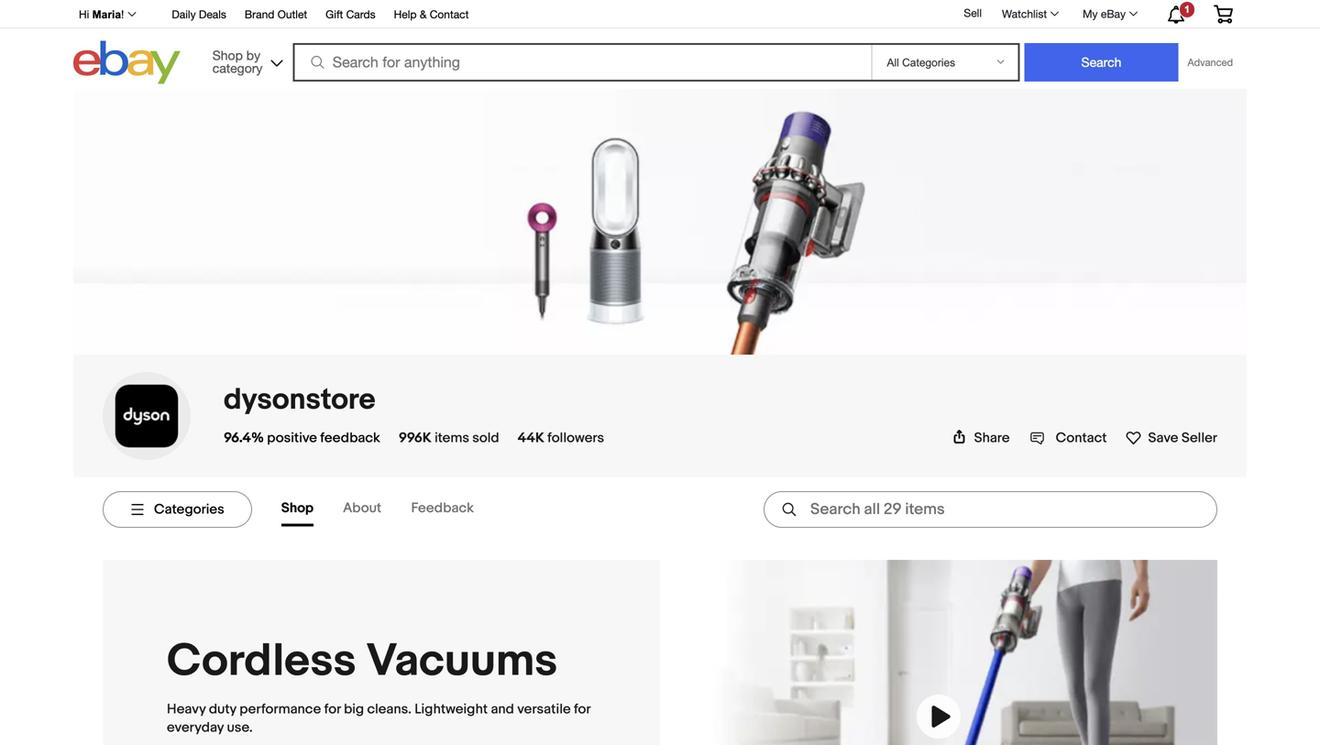 Task type: vqa. For each thing, say whether or not it's contained in the screenshot.
right Shop
yes



Task type: locate. For each thing, give the bounding box(es) containing it.
contact left save
[[1056, 430, 1108, 447]]

1 vertical spatial contact
[[1056, 430, 1108, 447]]

sell link
[[956, 7, 991, 19]]

0 vertical spatial shop
[[213, 48, 243, 63]]

1 button
[[1152, 1, 1200, 27]]

contact right & on the left top
[[430, 8, 469, 21]]

0 horizontal spatial contact
[[430, 8, 469, 21]]

&
[[420, 8, 427, 21]]

cards
[[346, 8, 376, 21]]

feedback
[[320, 430, 381, 447]]

watchlist
[[1003, 7, 1048, 20]]

for
[[324, 702, 341, 718], [574, 702, 591, 718]]

cleans.
[[367, 702, 412, 718]]

vacuums
[[366, 635, 558, 689]]

gift
[[326, 8, 343, 21]]

gift cards
[[326, 8, 376, 21]]

brand outlet
[[245, 8, 307, 21]]

1 horizontal spatial contact
[[1056, 430, 1108, 447]]

performance
[[240, 702, 321, 718]]

use.
[[227, 720, 253, 736]]

share button
[[953, 430, 1011, 447]]

save
[[1149, 430, 1179, 447]]

share
[[975, 430, 1011, 447]]

shop inside tab list
[[281, 500, 314, 517]]

for left big
[[324, 702, 341, 718]]

heavy
[[167, 702, 206, 718]]

1 vertical spatial shop
[[281, 500, 314, 517]]

None submit
[[1025, 43, 1179, 82]]

!
[[121, 8, 124, 21]]

Search for anything text field
[[296, 45, 868, 80]]

0 horizontal spatial for
[[324, 702, 341, 718]]

1 horizontal spatial for
[[574, 702, 591, 718]]

shop by category banner
[[69, 0, 1248, 89]]

44k followers
[[518, 430, 605, 447]]

save seller
[[1149, 430, 1218, 447]]

tab list
[[281, 493, 504, 527]]

for right "versatile"
[[574, 702, 591, 718]]

shop
[[213, 48, 243, 63], [281, 500, 314, 517]]

0 vertical spatial contact
[[430, 8, 469, 21]]

seller
[[1182, 430, 1218, 447]]

0 horizontal spatial shop
[[213, 48, 243, 63]]

tab list containing shop
[[281, 493, 504, 527]]

1 horizontal spatial shop
[[281, 500, 314, 517]]

shop left by
[[213, 48, 243, 63]]

my ebay link
[[1073, 3, 1147, 25]]

dysonstore image
[[103, 372, 191, 460]]

deals
[[199, 8, 227, 21]]

contact
[[430, 8, 469, 21], [1056, 430, 1108, 447]]

my ebay
[[1083, 7, 1127, 20]]

save seller button
[[1126, 426, 1218, 447]]

hi maria !
[[79, 8, 124, 21]]

dysonstore link
[[224, 382, 376, 418]]

shop left about
[[281, 500, 314, 517]]

shop inside shop by category
[[213, 48, 243, 63]]

shop for shop
[[281, 500, 314, 517]]

big
[[344, 702, 364, 718]]

account navigation
[[69, 0, 1248, 28]]

help & contact link
[[394, 5, 469, 25]]



Task type: describe. For each thing, give the bounding box(es) containing it.
your shopping cart image
[[1214, 5, 1235, 23]]

sell
[[965, 7, 982, 19]]

shop by category button
[[204, 41, 287, 80]]

help & contact
[[394, 8, 469, 21]]

daily deals
[[172, 8, 227, 21]]

none submit inside shop by category banner
[[1025, 43, 1179, 82]]

2 for from the left
[[574, 702, 591, 718]]

lightweight
[[415, 702, 488, 718]]

contact link
[[1031, 430, 1108, 447]]

help
[[394, 8, 417, 21]]

44k
[[518, 430, 545, 447]]

by
[[247, 48, 261, 63]]

shop for shop by category
[[213, 48, 243, 63]]

1 for from the left
[[324, 702, 341, 718]]

hi
[[79, 8, 89, 21]]

advanced link
[[1179, 44, 1243, 81]]

dysonstore
[[224, 382, 376, 418]]

followers
[[548, 430, 605, 447]]

gift cards link
[[326, 5, 376, 25]]

96.4% positive feedback
[[224, 430, 381, 447]]

contact inside the account navigation
[[430, 8, 469, 21]]

categories
[[154, 502, 225, 518]]

maria
[[92, 8, 121, 21]]

feedback
[[411, 500, 474, 517]]

daily
[[172, 8, 196, 21]]

996k
[[399, 430, 432, 447]]

brand
[[245, 8, 275, 21]]

advanced
[[1188, 56, 1234, 68]]

items
[[435, 430, 470, 447]]

category
[[213, 61, 263, 76]]

brand outlet link
[[245, 5, 307, 25]]

my
[[1083, 7, 1099, 20]]

shop by category
[[213, 48, 263, 76]]

sold
[[473, 430, 500, 447]]

cordless
[[167, 635, 356, 689]]

daily deals link
[[172, 5, 227, 25]]

cordless vacuums
[[167, 635, 558, 689]]

categories button
[[103, 492, 252, 528]]

about
[[343, 500, 382, 517]]

1
[[1185, 4, 1191, 15]]

watchlist link
[[993, 3, 1068, 25]]

outlet
[[278, 8, 307, 21]]

and
[[491, 702, 514, 718]]

96.4%
[[224, 430, 264, 447]]

ebay
[[1102, 7, 1127, 20]]

positive
[[267, 430, 317, 447]]

heavy duty performance for big cleans. lightweight and versatile for everyday use.
[[167, 702, 591, 736]]

Search all 29 items field
[[764, 492, 1218, 528]]

996k items sold
[[399, 430, 500, 447]]

duty
[[209, 702, 237, 718]]

everyday
[[167, 720, 224, 736]]

versatile
[[518, 702, 571, 718]]



